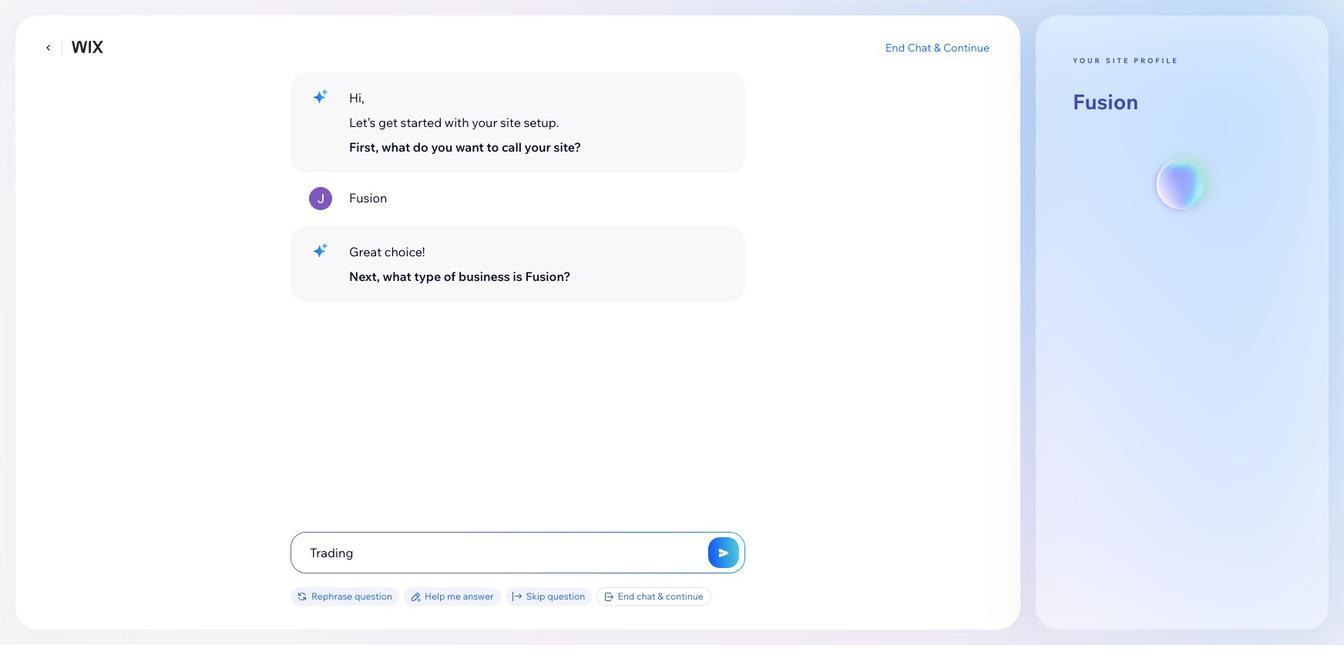 Task type: vqa. For each thing, say whether or not it's contained in the screenshot.
2nd QUESTION from left
yes



Task type: describe. For each thing, give the bounding box(es) containing it.
0 horizontal spatial fusion
[[349, 190, 387, 206]]

continue
[[666, 591, 704, 603]]

is
[[513, 269, 523, 284]]

call
[[502, 140, 522, 155]]

fusion?
[[525, 269, 571, 284]]

end for end chat & continue
[[885, 41, 905, 55]]

end chat & continue
[[885, 41, 990, 55]]

what for next,
[[383, 269, 411, 284]]

me
[[447, 591, 461, 603]]

skip question
[[526, 591, 585, 603]]

first, what do you want to call your site?
[[349, 140, 581, 155]]

continue
[[943, 41, 990, 55]]

chat
[[908, 41, 932, 55]]

end chat & continue
[[618, 591, 704, 603]]

& for chat
[[934, 41, 941, 55]]

setup.
[[524, 115, 559, 130]]

started
[[400, 115, 442, 130]]

skip
[[526, 591, 545, 603]]

answer
[[463, 591, 494, 603]]

type
[[414, 269, 441, 284]]

to
[[487, 140, 499, 155]]

profile
[[1134, 56, 1179, 65]]

next,
[[349, 269, 380, 284]]

site
[[500, 115, 521, 130]]

first,
[[349, 140, 379, 155]]

you
[[431, 140, 453, 155]]

want
[[455, 140, 484, 155]]

hi,
[[349, 90, 364, 106]]

what for first,
[[382, 140, 410, 155]]

1 vertical spatial your
[[525, 140, 551, 155]]

choice!
[[384, 244, 425, 260]]

chat
[[637, 591, 656, 603]]

great
[[349, 244, 382, 260]]

& for chat
[[658, 591, 664, 603]]



Task type: locate. For each thing, give the bounding box(es) containing it.
0 vertical spatial fusion
[[1073, 89, 1139, 115]]

great choice!
[[349, 244, 425, 260]]

2 question from the left
[[547, 591, 585, 603]]

0 vertical spatial &
[[934, 41, 941, 55]]

1 horizontal spatial question
[[547, 591, 585, 603]]

1 horizontal spatial end
[[885, 41, 905, 55]]

site
[[1106, 56, 1130, 65]]

of
[[444, 269, 456, 284]]

1 vertical spatial end
[[618, 591, 635, 603]]

0 horizontal spatial &
[[658, 591, 664, 603]]

your site profile
[[1073, 56, 1179, 65]]

end for end chat & continue
[[618, 591, 635, 603]]

your
[[472, 115, 498, 130], [525, 140, 551, 155]]

next, what type of business is fusion?
[[349, 269, 571, 284]]

let's get started with your site setup.
[[349, 115, 559, 130]]

0 horizontal spatial question
[[354, 591, 392, 603]]

0 vertical spatial your
[[472, 115, 498, 130]]

question right the skip
[[547, 591, 585, 603]]

1 horizontal spatial &
[[934, 41, 941, 55]]

1 vertical spatial &
[[658, 591, 664, 603]]

question for skip question
[[547, 591, 585, 603]]

1 horizontal spatial your
[[525, 140, 551, 155]]

fusion
[[1073, 89, 1139, 115], [349, 190, 387, 206]]

do
[[413, 140, 428, 155]]

Write your answer text field
[[291, 533, 745, 573]]

0 vertical spatial what
[[382, 140, 410, 155]]

end
[[885, 41, 905, 55], [618, 591, 635, 603]]

site?
[[554, 140, 581, 155]]

question right rephrase
[[354, 591, 392, 603]]

help me answer
[[425, 591, 494, 603]]

0 horizontal spatial end
[[618, 591, 635, 603]]

your
[[1073, 56, 1102, 65]]

1 horizontal spatial fusion
[[1073, 89, 1139, 115]]

end chat & continue button
[[885, 41, 990, 55]]

&
[[934, 41, 941, 55], [658, 591, 664, 603]]

fusion down site
[[1073, 89, 1139, 115]]

question
[[354, 591, 392, 603], [547, 591, 585, 603]]

jacob image
[[309, 187, 332, 210]]

help
[[425, 591, 445, 603]]

1 question from the left
[[354, 591, 392, 603]]

rephrase
[[311, 591, 352, 603]]

fusion right jacob "image"
[[349, 190, 387, 206]]

your down 'setup.'
[[525, 140, 551, 155]]

your left site
[[472, 115, 498, 130]]

1 vertical spatial fusion
[[349, 190, 387, 206]]

0 vertical spatial end
[[885, 41, 905, 55]]

let's
[[349, 115, 376, 130]]

rephrase question
[[311, 591, 392, 603]]

question for rephrase question
[[354, 591, 392, 603]]

1 vertical spatial what
[[383, 269, 411, 284]]

what left do
[[382, 140, 410, 155]]

get
[[378, 115, 398, 130]]

what
[[382, 140, 410, 155], [383, 269, 411, 284]]

0 horizontal spatial your
[[472, 115, 498, 130]]

business
[[459, 269, 510, 284]]

with
[[445, 115, 469, 130]]

what down choice!
[[383, 269, 411, 284]]



